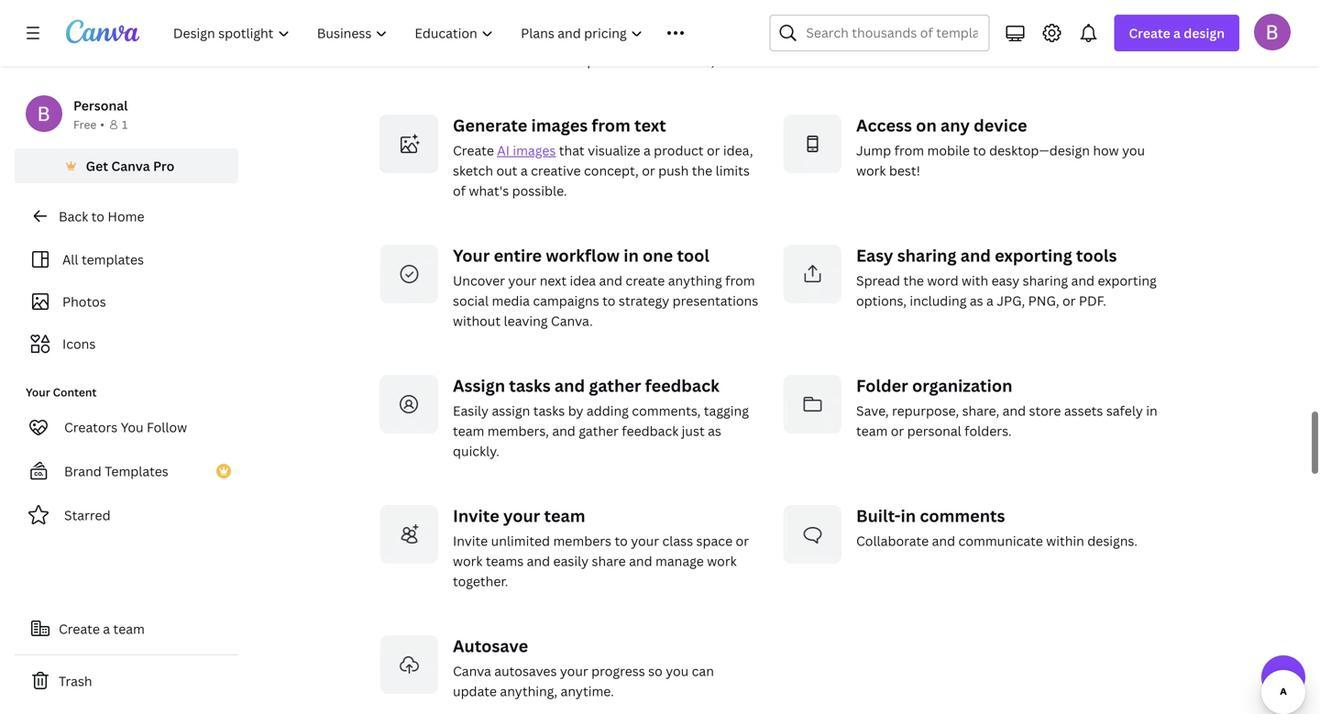 Task type: describe. For each thing, give the bounding box(es) containing it.
brand templates link
[[15, 453, 238, 490]]

to inside the your entire workflow in one tool uncover your next idea and create anything from social media campaigns to strategy presentations without leaving canva.
[[603, 292, 616, 310]]

ai
[[497, 142, 510, 159]]

draw image
[[380, 0, 438, 43]]

campaigns
[[533, 292, 599, 310]]

as inside assign tasks and gather feedback easily assign tasks by adding comments, tagging team members, and gather feedback just as quickly.
[[708, 422, 722, 440]]

get canva pro
[[86, 157, 175, 175]]

a inside dropdown button
[[1174, 24, 1181, 42]]

to inside access on any device jump from mobile to desktop—design how you work best!
[[973, 142, 986, 159]]

anytime.
[[561, 683, 614, 700]]

or left idea,
[[707, 142, 720, 159]]

free
[[73, 117, 97, 132]]

text
[[635, 114, 666, 137]]

and inside data visualization made beautiful, interactive, and easy—no complicated software to learn.
[[857, 32, 880, 49]]

canva. inside the your entire workflow in one tool uncover your next idea and create anything from social media campaigns to strategy presentations without leaving canva.
[[551, 312, 593, 330]]

best!
[[889, 162, 921, 179]]

easy sharing and exporting tools spread the word with easy sharing and exporting options, including as a jpg, png, or pdf.
[[857, 244, 1157, 310]]

autosave canva autosaves your progress so you can update anything, anytime.
[[453, 635, 714, 700]]

trash link
[[15, 663, 238, 700]]

and inside the built-in comments collaborate and communicate within designs.
[[932, 532, 956, 550]]

built-in comments image
[[783, 505, 842, 564]]

assign tasks and gather feedback easily assign tasks by adding comments, tagging team members, and gather feedback just as quickly.
[[453, 375, 749, 460]]

any
[[941, 114, 970, 137]]

tools
[[1077, 244, 1117, 267]]

members,
[[488, 422, 549, 440]]

and up the with
[[961, 244, 991, 267]]

create for create ai images
[[453, 142, 494, 159]]

anything
[[668, 272, 722, 289]]

pro
[[153, 157, 175, 175]]

0 vertical spatial gather
[[589, 375, 641, 397]]

spread
[[857, 272, 901, 289]]

0 vertical spatial sharing
[[898, 244, 957, 267]]

use
[[513, 32, 536, 49]]

real-
[[627, 12, 655, 29]]

designs.
[[1088, 532, 1138, 550]]

by
[[568, 402, 584, 420]]

create a team button
[[15, 611, 238, 647]]

fast!
[[718, 52, 746, 69]]

photos link
[[26, 284, 227, 319]]

assign tasks and gather feedback image
[[380, 375, 438, 434]]

1 vertical spatial exporting
[[1098, 272, 1157, 289]]

learn.
[[1094, 32, 1129, 49]]

safely
[[1107, 402, 1143, 420]]

your entire workflow in one tool image
[[380, 245, 438, 304]]

0 vertical spatial feedback
[[645, 375, 720, 397]]

or left push
[[642, 162, 655, 179]]

your up unlimited
[[503, 505, 540, 527]]

team inside assign tasks and gather feedback easily assign tasks by adding comments, tagging team members, and gather feedback just as quickly.
[[453, 422, 485, 440]]

from inside the your entire workflow in one tool uncover your next idea and create anything from social media campaigns to strategy presentations without leaving canva.
[[725, 272, 755, 289]]

0 horizontal spatial from
[[592, 114, 631, 137]]

autosaves
[[495, 663, 557, 680]]

canva for get
[[111, 157, 150, 175]]

easy sharing and exporting tools image
[[783, 245, 842, 304]]

collaborate
[[857, 532, 929, 550]]

photos
[[62, 293, 106, 310]]

easy
[[857, 244, 894, 267]]

creators you follow link
[[15, 409, 238, 446]]

options,
[[857, 292, 907, 310]]

all templates link
[[26, 242, 227, 277]]

as inside easy sharing and exporting tools spread the word with easy sharing and exporting options, including as a jpg, png, or pdf.
[[970, 292, 984, 310]]

in down draw,
[[453, 32, 464, 49]]

1 invite from the top
[[453, 505, 500, 527]]

canva for autosave
[[453, 663, 491, 680]]

autosave
[[453, 635, 528, 658]]

progress
[[592, 663, 645, 680]]

and right the share
[[629, 553, 653, 570]]

time
[[655, 12, 683, 29]]

mindmap
[[537, 52, 596, 69]]

share
[[592, 553, 626, 570]]

and inside the your entire workflow in one tool uncover your next idea and create anything from social media campaigns to strategy presentations without leaving canva.
[[599, 272, 623, 289]]

to right back
[[91, 208, 104, 225]]

•
[[100, 117, 104, 132]]

starred
[[64, 507, 111, 524]]

icons link
[[26, 326, 227, 361]]

just
[[682, 422, 705, 440]]

comments,
[[632, 402, 701, 420]]

quickly.
[[453, 443, 500, 460]]

the inside that visualize a product or idea, sketch out a creative concept, or push the limits of what's possible.
[[692, 162, 713, 179]]

1 vertical spatial images
[[513, 142, 556, 159]]

workflow
[[546, 244, 620, 267]]

complicated
[[940, 32, 1017, 49]]

what's
[[469, 182, 509, 200]]

generate
[[453, 114, 528, 137]]

your left class
[[631, 532, 659, 550]]

update
[[453, 683, 497, 700]]

can
[[692, 663, 714, 680]]

built-
[[857, 505, 901, 527]]

personal
[[73, 97, 128, 114]]

assets
[[1065, 402, 1104, 420]]

next
[[540, 272, 567, 289]]

from inside access on any device jump from mobile to desktop—design how you work best!
[[895, 142, 924, 159]]

desktop—design
[[990, 142, 1090, 159]]

create a design
[[1129, 24, 1225, 42]]

invite your team image
[[380, 505, 438, 564]]

using
[[686, 12, 718, 29]]

and down freehand
[[599, 52, 622, 69]]

your inside autosave canva autosaves your progress so you can update anything, anytime.
[[560, 663, 588, 680]]

in inside the built-in comments collaborate and communicate within designs.
[[901, 505, 916, 527]]

free •
[[73, 117, 104, 132]]

folder organization save, repurpose, share, and store assets safely in team or personal folders.
[[857, 375, 1158, 440]]

your for entire
[[453, 244, 490, 267]]

strategy
[[619, 292, 670, 310]]

limits
[[716, 162, 750, 179]]

create for create a design
[[1129, 24, 1171, 42]]

and up ideas,
[[675, 32, 698, 49]]

your for content
[[26, 385, 50, 400]]

on
[[916, 114, 937, 137]]

team inside 'folder organization save, repurpose, share, and store assets safely in team or personal folders.'
[[857, 422, 888, 440]]

in inside 'folder organization save, repurpose, share, and store assets safely in team or personal folders.'
[[1147, 402, 1158, 420]]

easy
[[992, 272, 1020, 289]]

space
[[697, 532, 733, 550]]

back to home
[[59, 208, 144, 225]]

sketch,
[[491, 12, 535, 29]]

communicate
[[959, 532, 1043, 550]]

one
[[643, 244, 673, 267]]

trash
[[59, 673, 92, 690]]

save,
[[857, 402, 889, 420]]

that
[[559, 142, 585, 159]]

leaving
[[504, 312, 548, 330]]



Task type: locate. For each thing, give the bounding box(es) containing it.
0 vertical spatial from
[[592, 114, 631, 137]]

to up the share
[[615, 532, 628, 550]]

from up the visualize
[[592, 114, 631, 137]]

to inside "invite your team invite unlimited members to your class space or work teams and easily share and manage work together."
[[615, 532, 628, 550]]

with
[[962, 272, 989, 289]]

and down data
[[857, 32, 880, 49]]

invite up unlimited
[[453, 505, 500, 527]]

our
[[539, 32, 560, 49]]

0 horizontal spatial work
[[453, 553, 483, 570]]

1 vertical spatial your
[[26, 385, 50, 400]]

and right idea at the top left
[[599, 272, 623, 289]]

Search search field
[[806, 16, 978, 50]]

work up together.
[[453, 553, 483, 570]]

1 vertical spatial tool
[[677, 244, 710, 267]]

software
[[1021, 32, 1075, 49]]

1 horizontal spatial as
[[970, 292, 984, 310]]

1 horizontal spatial from
[[725, 272, 755, 289]]

the right push
[[692, 162, 713, 179]]

create a design button
[[1115, 15, 1240, 51]]

push
[[659, 162, 689, 179]]

a right out
[[521, 162, 528, 179]]

canva. up assist
[[468, 32, 510, 49]]

share,
[[963, 402, 1000, 420]]

media
[[492, 292, 530, 310]]

1 vertical spatial the
[[904, 272, 924, 289]]

freehand
[[563, 32, 620, 49]]

and left store
[[1003, 402, 1026, 420]]

work for access
[[857, 162, 886, 179]]

or left pdf.
[[1063, 292, 1076, 310]]

assign
[[492, 402, 530, 420]]

work for invite
[[453, 553, 483, 570]]

team inside the "create a team" button
[[113, 620, 145, 638]]

feedback down the comments,
[[622, 422, 679, 440]]

brand
[[64, 463, 102, 480]]

0 horizontal spatial create
[[59, 620, 100, 638]]

assist
[[453, 52, 490, 69]]

autosave image
[[380, 636, 438, 694]]

in up collaborate
[[901, 505, 916, 527]]

you inside autosave canva autosaves your progress so you can update anything, anytime.
[[666, 663, 689, 680]]

0 horizontal spatial the
[[692, 162, 713, 179]]

ideas,
[[679, 52, 715, 69]]

or inside easy sharing and exporting tools spread the word with easy sharing and exporting options, including as a jpg, png, or pdf.
[[1063, 292, 1076, 310]]

creators you follow
[[64, 419, 187, 436]]

a up trash link
[[103, 620, 110, 638]]

a down text
[[644, 142, 651, 159]]

a left jpg,
[[987, 292, 994, 310]]

0 vertical spatial images
[[531, 114, 588, 137]]

0 vertical spatial the
[[692, 162, 713, 179]]

1 horizontal spatial tool
[[677, 244, 710, 267]]

presentations
[[673, 292, 759, 310]]

images up that
[[531, 114, 588, 137]]

1
[[122, 117, 128, 132]]

2 horizontal spatial from
[[895, 142, 924, 159]]

work down space
[[707, 553, 737, 570]]

0 horizontal spatial you
[[666, 663, 689, 680]]

1 vertical spatial invite
[[453, 532, 488, 550]]

shape
[[701, 32, 740, 49]]

exporting down tools on the right of the page
[[1098, 272, 1157, 289]]

1 horizontal spatial sharing
[[1023, 272, 1068, 289]]

from up best!
[[895, 142, 924, 159]]

data
[[857, 12, 886, 29]]

your up media on the left of the page
[[508, 272, 537, 289]]

in left "one" in the top of the page
[[624, 244, 639, 267]]

1 vertical spatial sharing
[[1023, 272, 1068, 289]]

team down easily
[[453, 422, 485, 440]]

1 horizontal spatial exporting
[[1098, 272, 1157, 289]]

repurpose,
[[892, 402, 959, 420]]

team up members
[[544, 505, 586, 527]]

to inside draw, sketch, collaborate in real-time using in canva. use our freehand drawing and shape assist tool to mindmap and connect ideas, fast!
[[521, 52, 534, 69]]

1 vertical spatial canva
[[453, 663, 491, 680]]

1 horizontal spatial the
[[904, 272, 924, 289]]

personal
[[908, 422, 962, 440]]

tasks up assign
[[509, 375, 551, 397]]

starred link
[[15, 497, 238, 534]]

generate images from text image
[[380, 115, 438, 173]]

your content
[[26, 385, 97, 400]]

your inside the your entire workflow in one tool uncover your next idea and create anything from social media campaigns to strategy presentations without leaving canva.
[[508, 272, 537, 289]]

1 vertical spatial gather
[[579, 422, 619, 440]]

2 invite from the top
[[453, 532, 488, 550]]

your inside the your entire workflow in one tool uncover your next idea and create anything from social media campaigns to strategy presentations without leaving canva.
[[453, 244, 490, 267]]

0 vertical spatial tasks
[[509, 375, 551, 397]]

beautiful,
[[1007, 12, 1066, 29]]

or inside 'folder organization save, repurpose, share, and store assets safely in team or personal folders.'
[[891, 422, 904, 440]]

as down the with
[[970, 292, 984, 310]]

easy—no
[[883, 32, 937, 49]]

canva inside autosave canva autosaves your progress so you can update anything, anytime.
[[453, 663, 491, 680]]

back to home link
[[15, 198, 238, 235]]

create for create a team
[[59, 620, 100, 638]]

ai images link
[[497, 142, 556, 159]]

folder organization image
[[783, 375, 842, 434]]

2 horizontal spatial create
[[1129, 24, 1171, 42]]

to down use at the top left of page
[[521, 52, 534, 69]]

work inside access on any device jump from mobile to desktop—design how you work best!
[[857, 162, 886, 179]]

templates
[[82, 251, 144, 268]]

0 horizontal spatial canva
[[111, 157, 150, 175]]

2 vertical spatial create
[[59, 620, 100, 638]]

create inside create a design dropdown button
[[1129, 24, 1171, 42]]

the inside easy sharing and exporting tools spread the word with easy sharing and exporting options, including as a jpg, png, or pdf.
[[904, 272, 924, 289]]

1 vertical spatial as
[[708, 422, 722, 440]]

0 vertical spatial canva
[[111, 157, 150, 175]]

all
[[62, 251, 78, 268]]

2 vertical spatial from
[[725, 272, 755, 289]]

or right space
[[736, 532, 749, 550]]

and down unlimited
[[527, 553, 550, 570]]

1 horizontal spatial your
[[453, 244, 490, 267]]

from up presentations
[[725, 272, 755, 289]]

folders.
[[965, 422, 1012, 440]]

sharing up "png,"
[[1023, 272, 1068, 289]]

or inside "invite your team invite unlimited members to your class space or work teams and easily share and manage work together."
[[736, 532, 749, 550]]

1 vertical spatial feedback
[[622, 422, 679, 440]]

create up trash
[[59, 620, 100, 638]]

you inside access on any device jump from mobile to desktop—design how you work best!
[[1123, 142, 1145, 159]]

out
[[497, 162, 518, 179]]

your left content
[[26, 385, 50, 400]]

tool inside the your entire workflow in one tool uncover your next idea and create anything from social media campaigns to strategy presentations without leaving canva.
[[677, 244, 710, 267]]

mobile
[[928, 142, 970, 159]]

you
[[1123, 142, 1145, 159], [666, 663, 689, 680]]

1 horizontal spatial create
[[453, 142, 494, 159]]

pdf.
[[1079, 292, 1107, 310]]

so
[[648, 663, 663, 680]]

without
[[453, 312, 501, 330]]

0 vertical spatial create
[[1129, 24, 1171, 42]]

png,
[[1029, 292, 1060, 310]]

canva. down campaigns
[[551, 312, 593, 330]]

or down the repurpose, on the bottom right of the page
[[891, 422, 904, 440]]

invite
[[453, 505, 500, 527], [453, 532, 488, 550]]

to left learn.
[[1078, 32, 1091, 49]]

tasks left by
[[533, 402, 565, 420]]

and up by
[[555, 375, 585, 397]]

as right just
[[708, 422, 722, 440]]

and up pdf.
[[1072, 272, 1095, 289]]

1 vertical spatial create
[[453, 142, 494, 159]]

canva up update
[[453, 663, 491, 680]]

0 horizontal spatial exporting
[[995, 244, 1073, 267]]

canva. inside draw, sketch, collaborate in real-time using in canva. use our freehand drawing and shape assist tool to mindmap and connect ideas, fast!
[[468, 32, 510, 49]]

you right how
[[1123, 142, 1145, 159]]

jpg,
[[997, 292, 1025, 310]]

icons
[[62, 335, 96, 353]]

0 vertical spatial invite
[[453, 505, 500, 527]]

to inside data visualization made beautiful, interactive, and easy—no complicated software to learn.
[[1078, 32, 1091, 49]]

organization
[[912, 375, 1013, 397]]

social
[[453, 292, 489, 310]]

your up uncover
[[453, 244, 490, 267]]

tool
[[493, 52, 517, 69], [677, 244, 710, 267]]

in left real-
[[612, 12, 623, 29]]

top level navigation element
[[161, 15, 726, 51], [161, 15, 726, 51]]

tool inside draw, sketch, collaborate in real-time using in canva. use our freehand drawing and shape assist tool to mindmap and connect ideas, fast!
[[493, 52, 517, 69]]

canva inside button
[[111, 157, 150, 175]]

all templates
[[62, 251, 144, 268]]

feedback up the comments,
[[645, 375, 720, 397]]

the
[[692, 162, 713, 179], [904, 272, 924, 289]]

1 horizontal spatial canva
[[453, 663, 491, 680]]

class
[[663, 532, 693, 550]]

interactive,
[[1070, 12, 1139, 29]]

a inside easy sharing and exporting tools spread the word with easy sharing and exporting options, including as a jpg, png, or pdf.
[[987, 292, 994, 310]]

images
[[531, 114, 588, 137], [513, 142, 556, 159]]

assign
[[453, 375, 505, 397]]

bob builder image
[[1255, 14, 1291, 50]]

product
[[654, 142, 704, 159]]

together.
[[453, 573, 508, 590]]

how
[[1093, 142, 1119, 159]]

your up the anytime.
[[560, 663, 588, 680]]

create up sketch
[[453, 142, 494, 159]]

gather down "adding"
[[579, 422, 619, 440]]

idea
[[570, 272, 596, 289]]

access on any device image
[[783, 115, 842, 173]]

0 horizontal spatial as
[[708, 422, 722, 440]]

word
[[927, 272, 959, 289]]

jump
[[857, 142, 892, 159]]

1 horizontal spatial you
[[1123, 142, 1145, 159]]

0 vertical spatial canva.
[[468, 32, 510, 49]]

concept,
[[584, 162, 639, 179]]

and inside 'folder organization save, repurpose, share, and store assets safely in team or personal folders.'
[[1003, 402, 1026, 420]]

a inside button
[[103, 620, 110, 638]]

1 horizontal spatial canva.
[[551, 312, 593, 330]]

1 vertical spatial canva.
[[551, 312, 593, 330]]

access on any device jump from mobile to desktop—design how you work best!
[[857, 114, 1145, 179]]

the left word
[[904, 272, 924, 289]]

brand templates
[[64, 463, 169, 480]]

0 vertical spatial your
[[453, 244, 490, 267]]

work down jump
[[857, 162, 886, 179]]

sharing up word
[[898, 244, 957, 267]]

you right so at the bottom
[[666, 663, 689, 680]]

your entire workflow in one tool uncover your next idea and create anything from social media campaigns to strategy presentations without leaving canva.
[[453, 244, 759, 330]]

0 horizontal spatial your
[[26, 385, 50, 400]]

0 vertical spatial you
[[1123, 142, 1145, 159]]

connect
[[625, 52, 676, 69]]

home
[[108, 208, 144, 225]]

generate images from text
[[453, 114, 666, 137]]

0 vertical spatial as
[[970, 292, 984, 310]]

create a team
[[59, 620, 145, 638]]

creative
[[531, 162, 581, 179]]

in inside the your entire workflow in one tool uncover your next idea and create anything from social media campaigns to strategy presentations without leaving canva.
[[624, 244, 639, 267]]

invite up teams
[[453, 532, 488, 550]]

unlimited
[[491, 532, 550, 550]]

in
[[612, 12, 623, 29], [453, 32, 464, 49], [624, 244, 639, 267], [1147, 402, 1158, 420], [901, 505, 916, 527]]

within
[[1047, 532, 1085, 550]]

to right mobile
[[973, 142, 986, 159]]

made
[[969, 12, 1004, 29]]

team up trash link
[[113, 620, 145, 638]]

canva left pro
[[111, 157, 150, 175]]

gather up "adding"
[[589, 375, 641, 397]]

manage
[[656, 553, 704, 570]]

create inside the "create a team" button
[[59, 620, 100, 638]]

images up "creative" on the left
[[513, 142, 556, 159]]

drawing
[[623, 32, 672, 49]]

and down by
[[552, 422, 576, 440]]

device
[[974, 114, 1028, 137]]

1 horizontal spatial work
[[707, 553, 737, 570]]

in right safely
[[1147, 402, 1158, 420]]

store
[[1029, 402, 1061, 420]]

built-in comments collaborate and communicate within designs.
[[857, 505, 1138, 550]]

data visualization made beautiful, interactive, and easy—no complicated software to learn.
[[857, 12, 1139, 49]]

create
[[1129, 24, 1171, 42], [453, 142, 494, 159], [59, 620, 100, 638]]

sharing
[[898, 244, 957, 267], [1023, 272, 1068, 289]]

0 vertical spatial tool
[[493, 52, 517, 69]]

idea,
[[723, 142, 753, 159]]

create
[[626, 272, 665, 289]]

creators
[[64, 419, 118, 436]]

2 horizontal spatial work
[[857, 162, 886, 179]]

customizable charts and tables image
[[783, 0, 842, 43]]

0 horizontal spatial tool
[[493, 52, 517, 69]]

None search field
[[770, 15, 990, 51]]

1 vertical spatial tasks
[[533, 402, 565, 420]]

tool up anything
[[677, 244, 710, 267]]

tool down use at the top left of page
[[493, 52, 517, 69]]

team down save,
[[857, 422, 888, 440]]

including
[[910, 292, 967, 310]]

exporting up "easy" at the right of page
[[995, 244, 1073, 267]]

to left strategy in the top of the page
[[603, 292, 616, 310]]

1 vertical spatial you
[[666, 663, 689, 680]]

and down comments
[[932, 532, 956, 550]]

0 horizontal spatial sharing
[[898, 244, 957, 267]]

team inside "invite your team invite unlimited members to your class space or work teams and easily share and manage work together."
[[544, 505, 586, 527]]

1 vertical spatial from
[[895, 142, 924, 159]]

0 horizontal spatial canva.
[[468, 32, 510, 49]]

0 vertical spatial exporting
[[995, 244, 1073, 267]]

create right learn.
[[1129, 24, 1171, 42]]

visualization
[[889, 12, 966, 29]]

a left the design
[[1174, 24, 1181, 42]]



Task type: vqa. For each thing, say whether or not it's contained in the screenshot.
Videos
no



